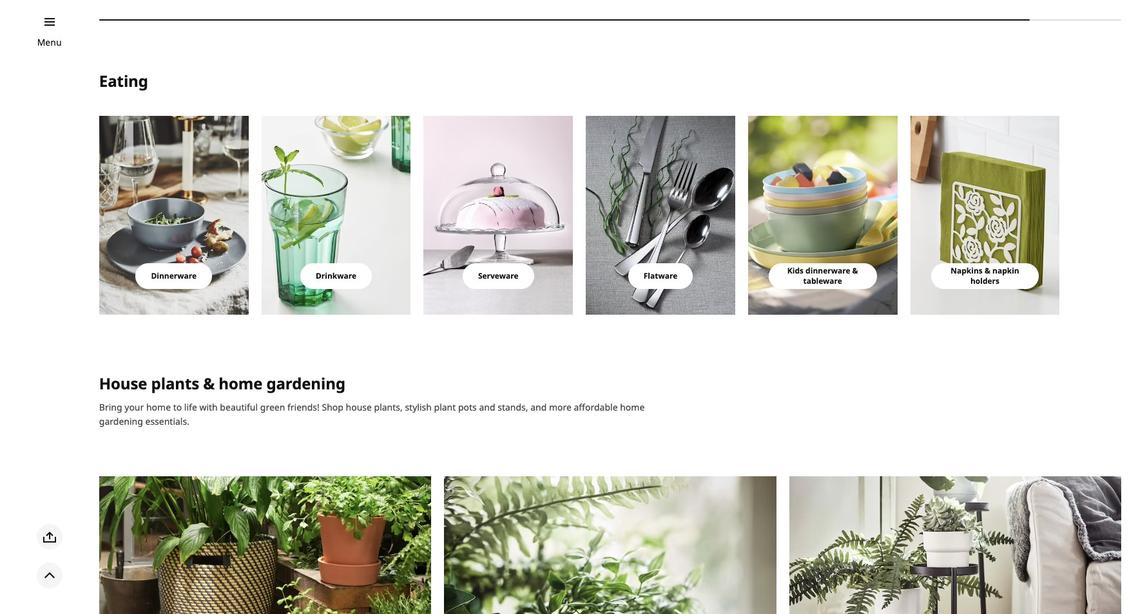 Task type: vqa. For each thing, say whether or not it's contained in the screenshot.
Napkins & napkin holders button
yes



Task type: locate. For each thing, give the bounding box(es) containing it.
home
[[219, 373, 262, 394], [146, 401, 171, 414], [620, 401, 645, 414]]

dinnerware
[[806, 265, 850, 276]]

home right affordable
[[620, 401, 645, 414]]

2 horizontal spatial home
[[620, 401, 645, 414]]

scrollbar
[[99, 12, 1121, 28]]

and left more
[[530, 401, 547, 414]]

kids
[[787, 265, 804, 276]]

your
[[125, 401, 144, 414]]

essentials.
[[145, 416, 189, 428]]

menu
[[37, 36, 62, 48]]

drinkware list item
[[261, 116, 411, 315]]

green
[[260, 401, 285, 414]]

serveware
[[478, 271, 518, 282]]

& for kids dinnerware & tableware
[[852, 265, 858, 276]]

0 horizontal spatial home
[[146, 401, 171, 414]]

&
[[852, 265, 858, 276], [985, 265, 990, 276], [203, 373, 215, 394]]

2 horizontal spatial &
[[985, 265, 990, 276]]

flatware button
[[628, 264, 693, 289]]

0 horizontal spatial and
[[479, 401, 495, 414]]

& up with
[[203, 373, 215, 394]]

1 horizontal spatial home
[[219, 373, 262, 394]]

gardening down bring
[[99, 416, 143, 428]]

1 and from the left
[[479, 401, 495, 414]]

0 horizontal spatial gardening
[[99, 416, 143, 428]]

2 and from the left
[[530, 401, 547, 414]]

stands,
[[498, 401, 528, 414]]

gardening inside bring your home to life with beautiful green friends! shop house plants, stylish plant pots and stands, and more affordable home gardening essentials.
[[99, 416, 143, 428]]

life
[[184, 401, 197, 414]]

home up beautiful
[[219, 373, 262, 394]]

1 horizontal spatial and
[[530, 401, 547, 414]]

green plants in plant pots. image
[[444, 477, 776, 615]]

eating
[[99, 70, 148, 92]]

gardening up "friends!" on the left of the page
[[266, 373, 345, 394]]

bring
[[99, 401, 122, 414]]

0 vertical spatial gardening
[[266, 373, 345, 394]]

and right pots
[[479, 401, 495, 414]]

home up essentials.
[[146, 401, 171, 414]]

and
[[479, 401, 495, 414], [530, 401, 547, 414]]

0 horizontal spatial &
[[203, 373, 215, 394]]

flatware
[[644, 271, 677, 282]]

& inside kids dinnerware & tableware
[[852, 265, 858, 276]]

beautiful
[[220, 401, 258, 414]]

flatware list item
[[586, 116, 735, 315]]

1 horizontal spatial &
[[852, 265, 858, 276]]

& right dinnerware
[[852, 265, 858, 276]]

drinkware
[[316, 271, 356, 282]]

bring your home to life with beautiful green friends! shop house plants, stylish plant pots and stands, and more affordable home gardening essentials.
[[99, 401, 645, 428]]

kids dinnerware & tableware button
[[769, 264, 877, 289]]

& left the napkin
[[985, 265, 990, 276]]

stackable kids plateware in neutral pastels. image
[[748, 116, 897, 315]]

napkins & napkin holders button
[[931, 264, 1039, 289]]

house plants & home gardening
[[99, 373, 345, 394]]

green plants and herbs in ceramic pots & stands atop outdoor patio flooring tiles. image
[[99, 477, 431, 615]]

gardening
[[266, 373, 345, 394], [99, 416, 143, 428]]

delicious cake coated with pink icing in a glass pie holder with lid by a cake server utensil. image
[[424, 116, 573, 315]]

1 vertical spatial gardening
[[99, 416, 143, 428]]



Task type: describe. For each thing, give the bounding box(es) containing it.
napkins
[[951, 265, 983, 276]]

more
[[549, 401, 572, 414]]

shop
[[322, 401, 343, 414]]

silver flatware on gray tablecloth. image
[[586, 116, 735, 315]]

stylish
[[405, 401, 432, 414]]

with
[[199, 401, 218, 414]]

friends!
[[287, 401, 320, 414]]

light green glassware holding a refreshing summer drink. image
[[261, 116, 411, 315]]

plant
[[434, 401, 456, 414]]

plateware holding greens and fruit on a rustic table mat next to elegant wine glasses with white wine. image
[[99, 116, 248, 315]]

& for house plants & home gardening
[[203, 373, 215, 394]]

tableware
[[803, 276, 842, 287]]

napkins & napkin holders
[[951, 265, 1019, 287]]

to
[[173, 401, 182, 414]]

pots
[[458, 401, 477, 414]]

kids dinnerware & tableware
[[787, 265, 858, 287]]

house
[[346, 401, 372, 414]]

napkin
[[992, 265, 1019, 276]]

dinnerware button
[[136, 264, 212, 289]]

& inside napkins & napkin holders
[[985, 265, 990, 276]]

kids dinnerware & tableware list item
[[748, 116, 897, 315]]

plants
[[151, 373, 199, 394]]

dinnerware list item
[[99, 116, 248, 315]]

1 horizontal spatial gardening
[[266, 373, 345, 394]]

napkins & napkin holders list item
[[910, 116, 1060, 315]]

drinkware button
[[300, 264, 372, 289]]

menu button
[[37, 35, 62, 50]]

serveware button
[[463, 264, 534, 289]]

affordable
[[574, 401, 618, 414]]

holders
[[970, 276, 1000, 287]]

plants in plant pots in metal stands next to a couch. image
[[789, 477, 1121, 615]]

dinnerware
[[151, 271, 197, 282]]

house
[[99, 373, 147, 394]]

serveware list item
[[424, 116, 573, 315]]

plants,
[[374, 401, 403, 414]]

decorative napkin holder with a design featuring roses holding green napkins on the kitchen counter. image
[[910, 116, 1060, 315]]



